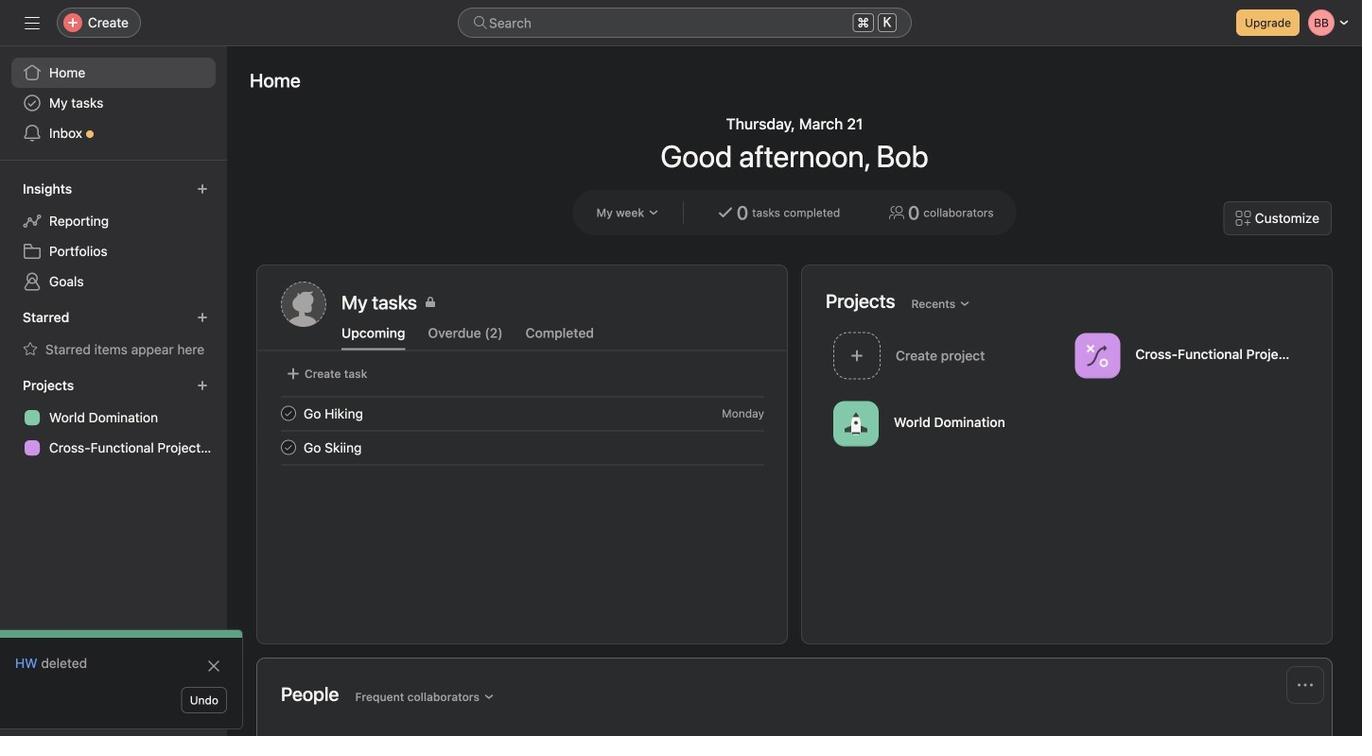 Task type: describe. For each thing, give the bounding box(es) containing it.
2 list item from the top
[[258, 431, 787, 465]]

Mark complete checkbox
[[277, 437, 300, 459]]

rocket image
[[845, 413, 868, 436]]

insights element
[[0, 172, 227, 301]]

projects element
[[0, 369, 227, 467]]

new insights image
[[197, 184, 208, 195]]

1 list item from the top
[[258, 397, 787, 431]]

new project or portfolio image
[[197, 380, 208, 392]]

close image
[[206, 659, 221, 675]]

add items to starred image
[[197, 312, 208, 324]]



Task type: locate. For each thing, give the bounding box(es) containing it.
mark complete image down mark complete option
[[277, 437, 300, 459]]

add profile photo image
[[281, 282, 326, 327]]

Mark complete checkbox
[[277, 403, 300, 425]]

Search tasks, projects, and more text field
[[458, 8, 912, 38]]

mark complete image for mark complete checkbox
[[277, 437, 300, 459]]

list item
[[258, 397, 787, 431], [258, 431, 787, 465]]

global element
[[0, 46, 227, 160]]

None field
[[458, 8, 912, 38]]

mark complete image for mark complete option
[[277, 403, 300, 425]]

starred element
[[0, 301, 227, 369]]

mark complete image up mark complete checkbox
[[277, 403, 300, 425]]

2 mark complete image from the top
[[277, 437, 300, 459]]

mark complete image
[[277, 403, 300, 425], [277, 437, 300, 459]]

line_and_symbols image
[[1087, 345, 1109, 368]]

0 vertical spatial mark complete image
[[277, 403, 300, 425]]

1 mark complete image from the top
[[277, 403, 300, 425]]

1 vertical spatial mark complete image
[[277, 437, 300, 459]]

hide sidebar image
[[25, 15, 40, 30]]



Task type: vqa. For each thing, say whether or not it's contained in the screenshot.
the top Mark complete image
yes



